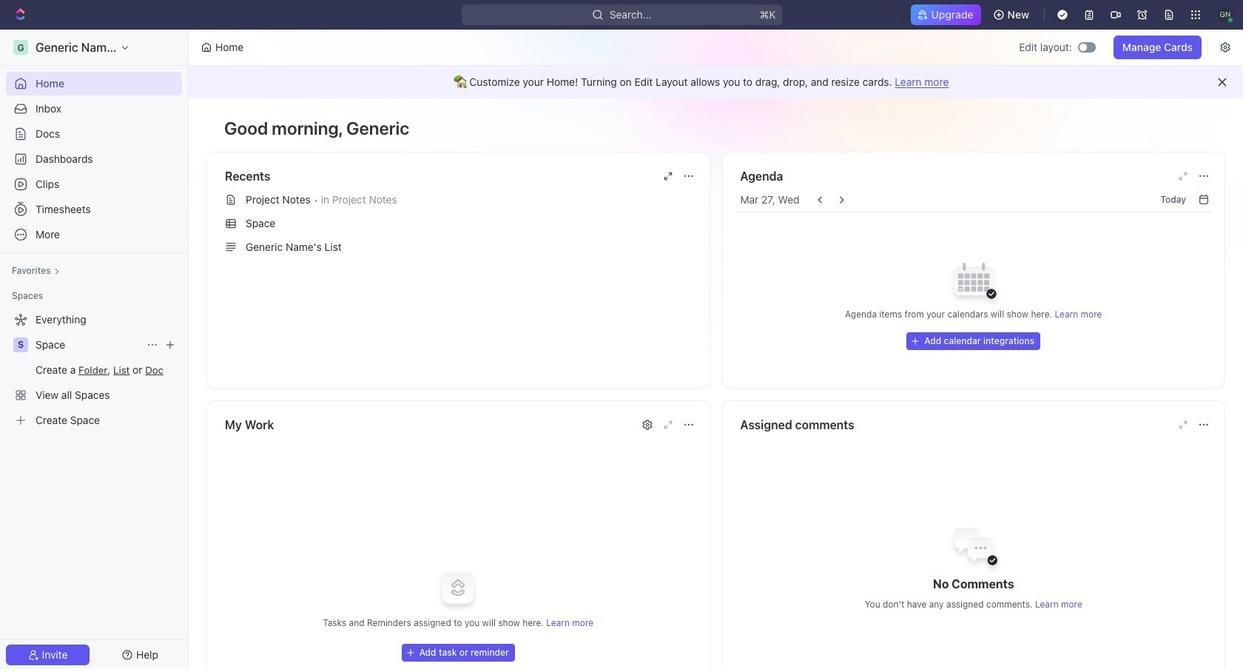 Task type: describe. For each thing, give the bounding box(es) containing it.
generic name's workspace, , element
[[13, 40, 28, 55]]

space, , element
[[13, 337, 28, 352]]



Task type: vqa. For each thing, say whether or not it's contained in the screenshot.
leftmost 7
no



Task type: locate. For each thing, give the bounding box(es) containing it.
tree inside "sidebar" navigation
[[6, 308, 182, 432]]

tree
[[6, 308, 182, 432]]

sidebar navigation
[[0, 30, 192, 669]]

alert
[[189, 66, 1243, 98]]



